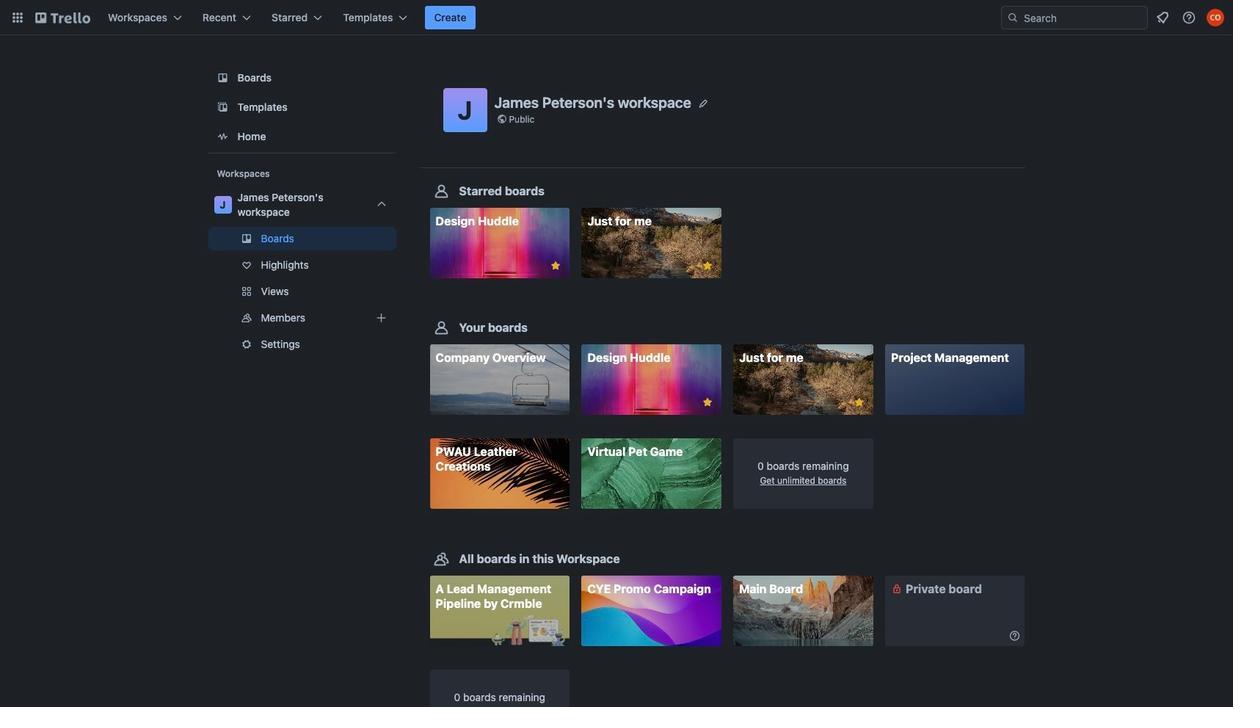 Task type: vqa. For each thing, say whether or not it's contained in the screenshot.
Can you please give feedback on the report? "LINK"
no



Task type: locate. For each thing, give the bounding box(es) containing it.
0 notifications image
[[1154, 9, 1172, 26]]

sm image
[[890, 581, 905, 596]]

home image
[[214, 128, 232, 145]]

search image
[[1007, 12, 1019, 23]]

click to unstar this board. it will be removed from your starred list. image
[[549, 259, 562, 272], [701, 259, 714, 272], [701, 396, 714, 409]]

christina overa (christinaovera) image
[[1207, 9, 1225, 26]]

template board image
[[214, 98, 232, 116]]



Task type: describe. For each thing, give the bounding box(es) containing it.
primary element
[[0, 0, 1234, 35]]

add image
[[373, 309, 390, 327]]

board image
[[214, 69, 232, 87]]

sm image
[[1008, 628, 1022, 643]]

Search field
[[1019, 7, 1148, 28]]

click to unstar this board. it will be removed from your starred list. image
[[853, 396, 866, 409]]

back to home image
[[35, 6, 90, 29]]

open information menu image
[[1182, 10, 1197, 25]]



